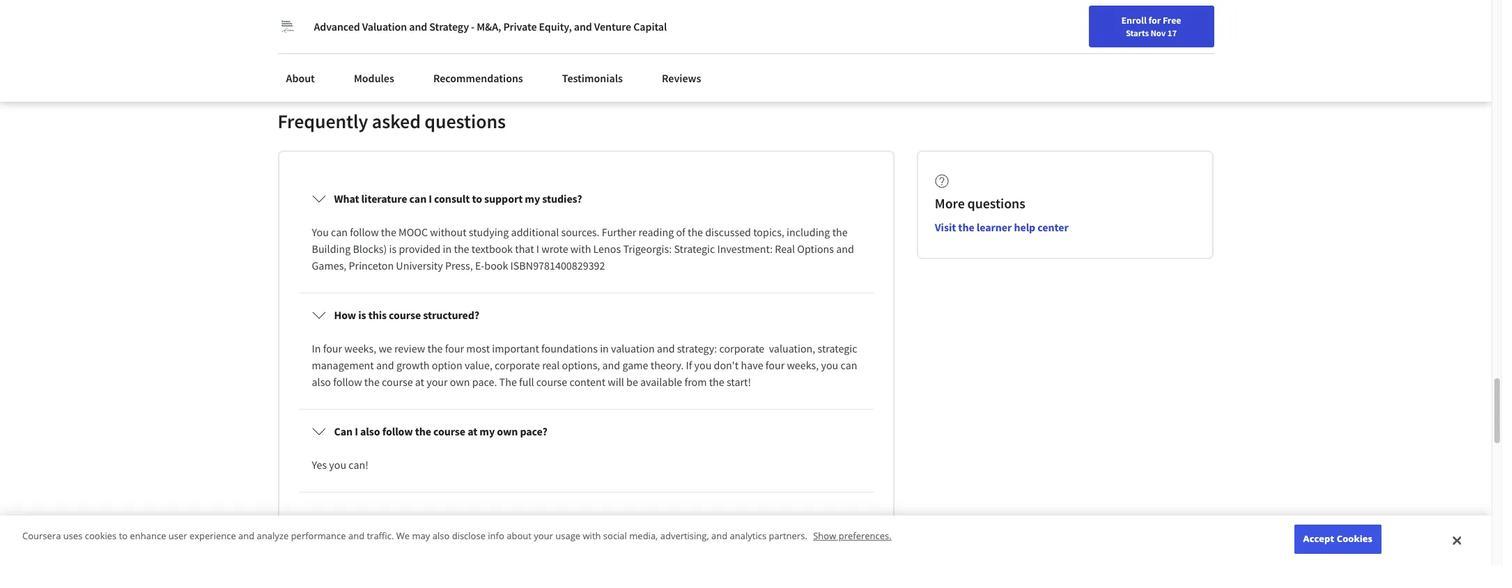 Task type: describe. For each thing, give the bounding box(es) containing it.
0 horizontal spatial you
[[329, 458, 346, 472]]

media,
[[630, 530, 658, 543]]

also inside in four weeks, we review the four most important foundations in valuation and strategy: corporate  valuation, strategic management and growth option value, corporate real options, and game theory. if you don't have four weeks, you can also follow the course at your own pace. the full course content will be available from the start!
[[312, 375, 331, 389]]

in four weeks, we review the four most important foundations in valuation and strategy: corporate  valuation, strategic management and growth option value, corporate real options, and game theory. if you don't have four weeks, you can also follow the course at your own pace. the full course content will be available from the start!
[[312, 342, 860, 389]]

structured?
[[423, 308, 480, 322]]

performance
[[291, 530, 346, 543]]

value,
[[465, 359, 493, 372]]

the down the "don't"
[[709, 375, 725, 389]]

be
[[627, 375, 638, 389]]

from
[[685, 375, 707, 389]]

and left strategy
[[409, 20, 427, 33]]

how
[[334, 308, 356, 322]]

investment:
[[718, 242, 773, 256]]

help
[[1014, 221, 1036, 234]]

available
[[641, 375, 683, 389]]

follow inside in four weeks, we review the four most important foundations in valuation and strategy: corporate  valuation, strategic management and growth option value, corporate real options, and game theory. if you don't have four weeks, you can also follow the course at your own pace. the full course content will be available from the start!
[[333, 375, 362, 389]]

follow inside you can follow the mooc without studying additional sources. further reading of the discussed topics, including the building blocks) is provided in the textbook that i wrote with lenos trigeorgis: strategic investment: real options and games, princeton university press, e-book isbn9781400829392
[[350, 225, 379, 239]]

erasmus university rotterdam image
[[278, 17, 297, 36]]

2 horizontal spatial you
[[821, 359, 839, 372]]

don't
[[714, 359, 739, 372]]

disclose
[[452, 530, 486, 543]]

course down option
[[434, 425, 466, 439]]

experience
[[190, 530, 236, 543]]

recommendations
[[433, 71, 523, 85]]

may
[[412, 530, 430, 543]]

and right equity,
[[574, 20, 592, 33]]

visit
[[935, 221, 957, 234]]

in inside in four weeks, we review the four most important foundations in valuation and strategy: corporate  valuation, strategic management and growth option value, corporate real options, and game theory. if you don't have four weeks, you can also follow the course at your own pace. the full course content will be available from the start!
[[600, 342, 609, 356]]

in inside you can follow the mooc without studying additional sources. further reading of the discussed topics, including the building blocks) is provided in the textbook that i wrote with lenos trigeorgis: strategic investment: real options and games, princeton university press, e-book isbn9781400829392
[[443, 242, 452, 256]]

yes you can!
[[312, 458, 369, 472]]

and left analytics
[[712, 530, 728, 543]]

collapsed list
[[296, 175, 877, 565]]

more
[[935, 195, 965, 212]]

visit the learner help center link
[[935, 221, 1069, 234]]

have
[[741, 359, 764, 372]]

valuation,
[[769, 342, 816, 356]]

wrote
[[542, 242, 569, 256]]

options,
[[562, 359, 600, 372]]

can inside you can follow the mooc without studying additional sources. further reading of the discussed topics, including the building blocks) is provided in the textbook that i wrote with lenos trigeorgis: strategic investment: real options and games, princeton university press, e-book isbn9781400829392
[[331, 225, 348, 239]]

accept
[[1304, 533, 1335, 545]]

what literature can i consult to support my studies? button
[[301, 179, 872, 218]]

building
[[312, 242, 351, 256]]

preferences.
[[839, 530, 892, 543]]

0 horizontal spatial four
[[323, 342, 342, 356]]

of
[[676, 225, 686, 239]]

can i also follow the course at my own pace? button
[[301, 412, 872, 451]]

support
[[485, 192, 523, 206]]

advanced valuation and strategy - m&a, private equity, and venture capital
[[314, 20, 667, 33]]

user
[[169, 530, 187, 543]]

2 vertical spatial i
[[355, 425, 358, 439]]

center
[[1038, 221, 1069, 234]]

book
[[485, 259, 508, 273]]

reviews link
[[654, 63, 710, 93]]

at inside in four weeks, we review the four most important foundations in valuation and strategy: corporate  valuation, strategic management and growth option value, corporate real options, and game theory. if you don't have four weeks, you can also follow the course at your own pace. the full course content will be available from the start!
[[415, 375, 425, 389]]

reading
[[639, 225, 674, 239]]

free
[[1163, 14, 1182, 26]]

traffic.
[[367, 530, 394, 543]]

info
[[488, 530, 505, 543]]

that
[[515, 242, 534, 256]]

is inside dropdown button
[[358, 308, 366, 322]]

games,
[[312, 259, 347, 273]]

game
[[623, 359, 649, 372]]

coursera uses cookies to enhance user experience and analyze performance and traffic. we may also disclose info about your usage with social media, advertising, and analytics partners. show preferences.
[[22, 530, 892, 543]]

start!
[[727, 375, 751, 389]]

studies?
[[543, 192, 582, 206]]

can inside in four weeks, we review the four most important foundations in valuation and strategy: corporate  valuation, strategic management and growth option value, corporate real options, and game theory. if you don't have four weeks, you can also follow the course at your own pace. the full course content will be available from the start!
[[841, 359, 858, 372]]

valuation
[[362, 20, 407, 33]]

about
[[286, 71, 315, 85]]

can
[[334, 425, 353, 439]]

learner
[[977, 221, 1012, 234]]

social
[[604, 530, 627, 543]]

accept cookies
[[1304, 533, 1373, 545]]

17
[[1168, 27, 1177, 38]]

real
[[775, 242, 795, 256]]

cookies
[[1337, 533, 1373, 545]]

venture
[[594, 20, 632, 33]]

without
[[430, 225, 467, 239]]

most
[[467, 342, 490, 356]]

lenos
[[594, 242, 621, 256]]

full
[[519, 375, 534, 389]]

0 vertical spatial corporate
[[720, 342, 765, 356]]

show preferences. link
[[814, 530, 892, 543]]

strategy
[[430, 20, 469, 33]]

follow inside dropdown button
[[382, 425, 413, 439]]

the right visit
[[959, 221, 975, 234]]

in
[[312, 342, 321, 356]]

management
[[312, 359, 374, 372]]

strategic
[[674, 242, 715, 256]]

yes
[[312, 458, 327, 472]]

uses
[[63, 530, 83, 543]]

visit the learner help center
[[935, 221, 1069, 234]]

2 horizontal spatial four
[[766, 359, 785, 372]]

studying
[[469, 225, 509, 239]]

advertising,
[[661, 530, 709, 543]]

mooc
[[399, 225, 428, 239]]

princeton
[[349, 259, 394, 273]]

theory.
[[651, 359, 684, 372]]

will
[[608, 375, 624, 389]]

0 vertical spatial weeks,
[[345, 342, 377, 356]]

at inside dropdown button
[[468, 425, 478, 439]]

private
[[504, 20, 537, 33]]

the left mooc
[[381, 225, 397, 239]]

course down growth
[[382, 375, 413, 389]]



Task type: locate. For each thing, give the bounding box(es) containing it.
follow up blocks)
[[350, 225, 379, 239]]

weeks,
[[345, 342, 377, 356], [787, 359, 819, 372]]

content
[[570, 375, 606, 389]]

provided
[[399, 242, 441, 256]]

enroll
[[1122, 14, 1147, 26]]

modules
[[354, 71, 394, 85]]

your right about
[[534, 530, 553, 543]]

enroll for free starts nov 17
[[1122, 14, 1182, 38]]

can up building
[[331, 225, 348, 239]]

pace.
[[472, 375, 497, 389]]

0 horizontal spatial can
[[331, 225, 348, 239]]

2 horizontal spatial also
[[433, 530, 450, 543]]

also right can
[[360, 425, 380, 439]]

can right literature
[[410, 192, 427, 206]]

1 horizontal spatial corporate
[[720, 342, 765, 356]]

the
[[959, 221, 975, 234], [381, 225, 397, 239], [688, 225, 703, 239], [833, 225, 848, 239], [454, 242, 470, 256], [428, 342, 443, 356], [364, 375, 380, 389], [709, 375, 725, 389], [415, 425, 431, 439]]

1 horizontal spatial to
[[472, 192, 482, 206]]

options
[[798, 242, 834, 256]]

0 vertical spatial is
[[389, 242, 397, 256]]

0 vertical spatial my
[[525, 192, 540, 206]]

trigeorgis:
[[623, 242, 672, 256]]

and right options
[[837, 242, 855, 256]]

also right 'may'
[[433, 530, 450, 543]]

my right support
[[525, 192, 540, 206]]

1 horizontal spatial also
[[360, 425, 380, 439]]

course down real on the bottom of the page
[[537, 375, 568, 389]]

1 vertical spatial weeks,
[[787, 359, 819, 372]]

show
[[814, 530, 837, 543]]

review
[[394, 342, 425, 356]]

1 horizontal spatial weeks,
[[787, 359, 819, 372]]

your inside in four weeks, we review the four most important foundations in valuation and strategy: corporate  valuation, strategic management and growth option value, corporate real options, and game theory. if you don't have four weeks, you can also follow the course at your own pace. the full course content will be available from the start!
[[427, 375, 448, 389]]

for
[[1149, 14, 1161, 26]]

four right in
[[323, 342, 342, 356]]

2 vertical spatial also
[[433, 530, 450, 543]]

1 horizontal spatial i
[[429, 192, 432, 206]]

strategic
[[818, 342, 858, 356]]

1 horizontal spatial in
[[600, 342, 609, 356]]

this
[[368, 308, 387, 322]]

2 vertical spatial can
[[841, 359, 858, 372]]

also
[[312, 375, 331, 389], [360, 425, 380, 439], [433, 530, 450, 543]]

and up theory.
[[657, 342, 675, 356]]

with down 'sources.'
[[571, 242, 591, 256]]

equity,
[[539, 20, 572, 33]]

frequently
[[278, 109, 368, 134]]

we
[[379, 342, 392, 356]]

m&a,
[[477, 20, 501, 33]]

can inside dropdown button
[[410, 192, 427, 206]]

you right yes
[[329, 458, 346, 472]]

0 horizontal spatial at
[[415, 375, 425, 389]]

1 vertical spatial at
[[468, 425, 478, 439]]

0 horizontal spatial corporate
[[495, 359, 540, 372]]

the up option
[[428, 342, 443, 356]]

and left analyze
[[238, 530, 255, 543]]

0 vertical spatial in
[[443, 242, 452, 256]]

i right can
[[355, 425, 358, 439]]

the down growth
[[415, 425, 431, 439]]

in
[[443, 242, 452, 256], [600, 342, 609, 356]]

0 vertical spatial to
[[472, 192, 482, 206]]

about
[[507, 530, 532, 543]]

frequently asked questions
[[278, 109, 506, 134]]

follow right can
[[382, 425, 413, 439]]

asked
[[372, 109, 421, 134]]

0 horizontal spatial i
[[355, 425, 358, 439]]

1 vertical spatial also
[[360, 425, 380, 439]]

2 vertical spatial follow
[[382, 425, 413, 439]]

you can follow the mooc without studying additional sources. further reading of the discussed topics, including the building blocks) is provided in the textbook that i wrote with lenos trigeorgis: strategic investment: real options and games, princeton university press, e-book isbn9781400829392
[[312, 225, 857, 273]]

0 vertical spatial also
[[312, 375, 331, 389]]

with left social at left bottom
[[583, 530, 601, 543]]

the right of
[[688, 225, 703, 239]]

my
[[525, 192, 540, 206], [480, 425, 495, 439]]

1 vertical spatial own
[[497, 425, 518, 439]]

own inside in four weeks, we review the four most important foundations in valuation and strategy: corporate  valuation, strategic management and growth option value, corporate real options, and game theory. if you don't have four weeks, you can also follow the course at your own pace. the full course content will be available from the start!
[[450, 375, 470, 389]]

1 horizontal spatial your
[[534, 530, 553, 543]]

1 vertical spatial corporate
[[495, 359, 540, 372]]

university
[[396, 259, 443, 273]]

is right blocks)
[[389, 242, 397, 256]]

can down strategic
[[841, 359, 858, 372]]

1 vertical spatial your
[[534, 530, 553, 543]]

literature
[[361, 192, 407, 206]]

0 horizontal spatial is
[[358, 308, 366, 322]]

press,
[[445, 259, 473, 273]]

0 vertical spatial follow
[[350, 225, 379, 239]]

1 horizontal spatial questions
[[968, 195, 1026, 212]]

isbn9781400829392
[[511, 259, 605, 273]]

to right cookies
[[119, 530, 128, 543]]

your down option
[[427, 375, 448, 389]]

analytics
[[730, 530, 767, 543]]

also down management
[[312, 375, 331, 389]]

1 vertical spatial is
[[358, 308, 366, 322]]

four right have
[[766, 359, 785, 372]]

0 vertical spatial questions
[[425, 109, 506, 134]]

pace?
[[520, 425, 548, 439]]

course right "this"
[[389, 308, 421, 322]]

-
[[471, 20, 475, 33]]

important
[[492, 342, 539, 356]]

is left "this"
[[358, 308, 366, 322]]

1 vertical spatial in
[[600, 342, 609, 356]]

0 horizontal spatial to
[[119, 530, 128, 543]]

0 horizontal spatial also
[[312, 375, 331, 389]]

and left traffic.
[[348, 530, 365, 543]]

in left valuation
[[600, 342, 609, 356]]

foundations
[[542, 342, 598, 356]]

strategy:
[[677, 342, 717, 356]]

also inside can i also follow the course at my own pace? dropdown button
[[360, 425, 380, 439]]

0 horizontal spatial my
[[480, 425, 495, 439]]

1 vertical spatial questions
[[968, 195, 1026, 212]]

partners.
[[769, 530, 808, 543]]

and down we
[[376, 359, 394, 372]]

my left pace?
[[480, 425, 495, 439]]

1 horizontal spatial you
[[695, 359, 712, 372]]

1 horizontal spatial can
[[410, 192, 427, 206]]

valuation
[[611, 342, 655, 356]]

starts
[[1126, 27, 1149, 38]]

follow down management
[[333, 375, 362, 389]]

what literature can i consult to support my studies?
[[334, 192, 582, 206]]

coursera
[[22, 530, 61, 543]]

corporate
[[720, 342, 765, 356], [495, 359, 540, 372]]

own
[[450, 375, 470, 389], [497, 425, 518, 439]]

questions
[[425, 109, 506, 134], [968, 195, 1026, 212]]

1 vertical spatial my
[[480, 425, 495, 439]]

to
[[472, 192, 482, 206], [119, 530, 128, 543]]

you down strategic
[[821, 359, 839, 372]]

2 horizontal spatial i
[[537, 242, 540, 256]]

testimonials link
[[554, 63, 631, 93]]

the up options
[[833, 225, 848, 239]]

1 vertical spatial can
[[331, 225, 348, 239]]

0 horizontal spatial weeks,
[[345, 342, 377, 356]]

0 vertical spatial own
[[450, 375, 470, 389]]

0 horizontal spatial your
[[427, 375, 448, 389]]

the down management
[[364, 375, 380, 389]]

the up press,
[[454, 242, 470, 256]]

and up the will
[[603, 359, 621, 372]]

capital
[[634, 20, 667, 33]]

with inside you can follow the mooc without studying additional sources. further reading of the discussed topics, including the building blocks) is provided in the textbook that i wrote with lenos trigeorgis: strategic investment: real options and games, princeton university press, e-book isbn9781400829392
[[571, 242, 591, 256]]

1 horizontal spatial is
[[389, 242, 397, 256]]

my for studies?
[[525, 192, 540, 206]]

weeks, up management
[[345, 342, 377, 356]]

four
[[323, 342, 342, 356], [445, 342, 464, 356], [766, 359, 785, 372]]

0 vertical spatial your
[[427, 375, 448, 389]]

your
[[427, 375, 448, 389], [534, 530, 553, 543]]

2 horizontal spatial can
[[841, 359, 858, 372]]

analyze
[[257, 530, 289, 543]]

questions down recommendations
[[425, 109, 506, 134]]

to right consult
[[472, 192, 482, 206]]

the inside can i also follow the course at my own pace? dropdown button
[[415, 425, 431, 439]]

consult
[[434, 192, 470, 206]]

1 horizontal spatial four
[[445, 342, 464, 356]]

discussed
[[706, 225, 751, 239]]

my for own
[[480, 425, 495, 439]]

corporate down "important"
[[495, 359, 540, 372]]

questions up 'learner' at the top right of the page
[[968, 195, 1026, 212]]

four up option
[[445, 342, 464, 356]]

textbook
[[472, 242, 513, 256]]

i inside you can follow the mooc without studying additional sources. further reading of the discussed topics, including the building blocks) is provided in the textbook that i wrote with lenos trigeorgis: strategic investment: real options and games, princeton university press, e-book isbn9781400829392
[[537, 242, 540, 256]]

own left pace?
[[497, 425, 518, 439]]

we
[[396, 530, 410, 543]]

cookies
[[85, 530, 117, 543]]

can i also follow the course at my own pace?
[[334, 425, 548, 439]]

own down option
[[450, 375, 470, 389]]

is inside you can follow the mooc without studying additional sources. further reading of the discussed topics, including the building blocks) is provided in the textbook that i wrote with lenos trigeorgis: strategic investment: real options and games, princeton university press, e-book isbn9781400829392
[[389, 242, 397, 256]]

0 vertical spatial at
[[415, 375, 425, 389]]

1 vertical spatial to
[[119, 530, 128, 543]]

recommendations link
[[425, 63, 532, 93]]

None search field
[[199, 9, 533, 37]]

the
[[499, 375, 517, 389]]

course
[[389, 308, 421, 322], [382, 375, 413, 389], [537, 375, 568, 389], [434, 425, 466, 439]]

1 horizontal spatial my
[[525, 192, 540, 206]]

i
[[429, 192, 432, 206], [537, 242, 540, 256], [355, 425, 358, 439]]

what
[[334, 192, 359, 206]]

0 horizontal spatial own
[[450, 375, 470, 389]]

1 horizontal spatial own
[[497, 425, 518, 439]]

1 vertical spatial follow
[[333, 375, 362, 389]]

enhance
[[130, 530, 166, 543]]

and
[[409, 20, 427, 33], [574, 20, 592, 33], [837, 242, 855, 256], [657, 342, 675, 356], [376, 359, 394, 372], [603, 359, 621, 372], [238, 530, 255, 543], [348, 530, 365, 543], [712, 530, 728, 543]]

own inside dropdown button
[[497, 425, 518, 439]]

0 vertical spatial i
[[429, 192, 432, 206]]

in down without
[[443, 242, 452, 256]]

i right that
[[537, 242, 540, 256]]

1 horizontal spatial at
[[468, 425, 478, 439]]

can!
[[349, 458, 369, 472]]

to inside dropdown button
[[472, 192, 482, 206]]

if
[[686, 359, 692, 372]]

i left consult
[[429, 192, 432, 206]]

0 horizontal spatial in
[[443, 242, 452, 256]]

0 horizontal spatial questions
[[425, 109, 506, 134]]

at down growth
[[415, 375, 425, 389]]

follow
[[350, 225, 379, 239], [333, 375, 362, 389], [382, 425, 413, 439]]

how is this course structured? button
[[301, 296, 872, 335]]

at down pace.
[[468, 425, 478, 439]]

corporate up have
[[720, 342, 765, 356]]

further
[[602, 225, 637, 239]]

weeks, down valuation, at the right of page
[[787, 359, 819, 372]]

0 vertical spatial with
[[571, 242, 591, 256]]

1 vertical spatial i
[[537, 242, 540, 256]]

1 vertical spatial with
[[583, 530, 601, 543]]

including
[[787, 225, 830, 239]]

and inside you can follow the mooc without studying additional sources. further reading of the discussed topics, including the building blocks) is provided in the textbook that i wrote with lenos trigeorgis: strategic investment: real options and games, princeton university press, e-book isbn9781400829392
[[837, 242, 855, 256]]

you right if
[[695, 359, 712, 372]]

nov
[[1151, 27, 1166, 38]]

0 vertical spatial can
[[410, 192, 427, 206]]



Task type: vqa. For each thing, say whether or not it's contained in the screenshot.
&
no



